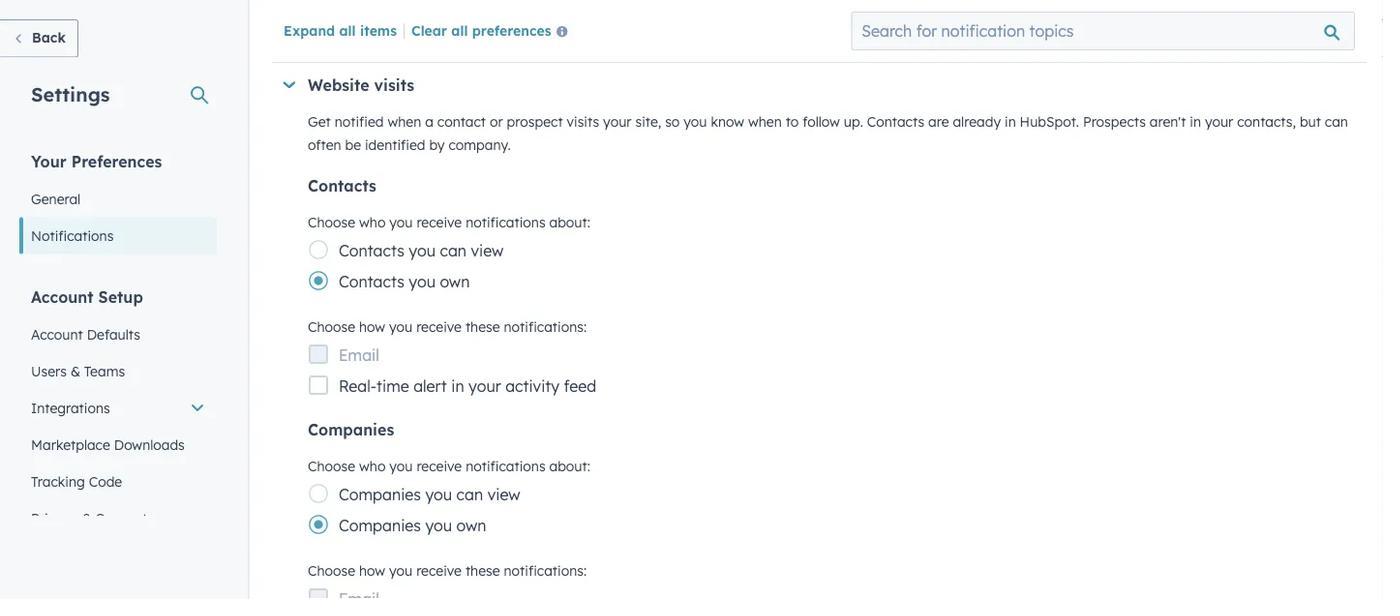 Task type: describe. For each thing, give the bounding box(es) containing it.
2 horizontal spatial in
[[1190, 114, 1202, 131]]

notifications for companies you can view
[[466, 458, 546, 475]]

but
[[1300, 114, 1322, 131]]

how for contacts
[[359, 319, 385, 336]]

0 vertical spatial visits
[[374, 76, 415, 95]]

your
[[31, 152, 67, 171]]

0 horizontal spatial your
[[469, 377, 501, 396]]

already
[[953, 114, 1001, 131]]

website visits button
[[283, 76, 1349, 95]]

1 choose from the top
[[308, 214, 355, 231]]

account defaults
[[31, 326, 140, 343]]

preferences
[[472, 22, 552, 38]]

tracking code
[[31, 473, 122, 490]]

notifications link
[[19, 217, 217, 254]]

choose how you receive these notifications: for companies you own
[[308, 563, 587, 580]]

expand all items
[[284, 22, 397, 38]]

how for companies
[[359, 563, 385, 580]]

these for contacts you own
[[466, 319, 500, 336]]

visits inside get notified when a contact or prospect visits your site, so you know when to follow up. contacts are already in hubspot. prospects aren't in your contacts, but can often be identified by company.
[[567, 114, 600, 131]]

company.
[[449, 137, 511, 154]]

expand
[[284, 22, 335, 38]]

get notified when a contact or prospect visits your site, so you know when to follow up. contacts are already in hubspot. prospects aren't in your contacts, but can often be identified by company.
[[308, 114, 1349, 154]]

& for privacy
[[82, 510, 91, 527]]

Search for notification topics search field
[[851, 12, 1356, 50]]

& for users
[[71, 363, 80, 380]]

prospect
[[507, 114, 563, 131]]

users & teams
[[31, 363, 125, 380]]

4 receive from the top
[[416, 563, 462, 580]]

are
[[929, 114, 949, 131]]

contacts inside get notified when a contact or prospect visits your site, so you know when to follow up. contacts are already in hubspot. prospects aren't in your contacts, but can often be identified by company.
[[867, 114, 925, 131]]

up.
[[844, 114, 864, 131]]

your preferences
[[31, 152, 162, 171]]

contacts for contacts you own
[[339, 273, 405, 292]]

all for expand
[[339, 22, 356, 38]]

preferences
[[71, 152, 162, 171]]

expand all items button
[[284, 22, 397, 38]]

time
[[377, 377, 409, 396]]

follow
[[803, 114, 840, 131]]

real-time alert in your activity feed
[[339, 377, 597, 396]]

0 horizontal spatial in
[[451, 377, 464, 396]]

know
[[711, 114, 745, 131]]

teams
[[84, 363, 125, 380]]

account setup
[[31, 287, 143, 306]]

1 when from the left
[[388, 114, 421, 131]]

items
[[360, 22, 397, 38]]

defaults
[[87, 326, 140, 343]]

notifications: for companies you can view
[[504, 563, 587, 580]]

often
[[308, 137, 341, 154]]

choose how you receive these notifications: for contacts you own
[[308, 319, 587, 336]]

caret image
[[283, 82, 295, 89]]

alert
[[414, 377, 447, 396]]

own for contacts you own
[[440, 273, 470, 292]]

account for account defaults
[[31, 326, 83, 343]]

choose who you receive notifications about: for companies
[[308, 458, 591, 475]]

feed
[[564, 377, 597, 396]]

3 receive from the top
[[417, 458, 462, 475]]

privacy & consent link
[[19, 500, 217, 537]]

1 horizontal spatial in
[[1005, 114, 1016, 131]]

real-
[[339, 377, 377, 396]]

get
[[308, 114, 331, 131]]

privacy
[[31, 510, 78, 527]]

can for contacts you can view
[[440, 242, 467, 261]]

can inside get notified when a contact or prospect visits your site, so you know when to follow up. contacts are already in hubspot. prospects aren't in your contacts, but can often be identified by company.
[[1325, 114, 1349, 131]]

by
[[429, 137, 445, 154]]

account defaults link
[[19, 316, 217, 353]]

companies you can view
[[339, 486, 520, 505]]

integrations
[[31, 399, 110, 416]]

your preferences element
[[19, 151, 217, 254]]

who for contacts
[[359, 214, 386, 231]]

back link
[[0, 19, 78, 58]]

to
[[786, 114, 799, 131]]

2 receive from the top
[[416, 319, 462, 336]]

companies for companies you own
[[339, 517, 421, 536]]

you down companies you can view
[[426, 517, 452, 536]]



Task type: locate. For each thing, give the bounding box(es) containing it.
& right the users
[[71, 363, 80, 380]]

general
[[31, 190, 81, 207]]

1 choose how you receive these notifications: from the top
[[308, 319, 587, 336]]

2 choose how you receive these notifications: from the top
[[308, 563, 587, 580]]

in
[[1005, 114, 1016, 131], [1190, 114, 1202, 131], [451, 377, 464, 396]]

contacts right up.
[[867, 114, 925, 131]]

about: for companies you can view
[[549, 458, 591, 475]]

you down contacts you can view
[[409, 273, 436, 292]]

your left the activity
[[469, 377, 501, 396]]

1 who from the top
[[359, 214, 386, 231]]

2 about: from the top
[[549, 458, 591, 475]]

account up the users
[[31, 326, 83, 343]]

clear
[[412, 22, 447, 38]]

account up account defaults
[[31, 287, 94, 306]]

1 how from the top
[[359, 319, 385, 336]]

choose who you receive notifications about: for contacts
[[308, 214, 591, 231]]

in right alert
[[451, 377, 464, 396]]

general link
[[19, 181, 217, 217]]

choose down often
[[308, 214, 355, 231]]

0 vertical spatial notifications:
[[504, 319, 587, 336]]

your left contacts,
[[1205, 114, 1234, 131]]

identified
[[365, 137, 426, 154]]

2 choose from the top
[[308, 319, 355, 336]]

in right already at the right top of the page
[[1005, 114, 1016, 131]]

downloads
[[114, 436, 185, 453]]

choose how you receive these notifications: up alert
[[308, 319, 587, 336]]

notified
[[335, 114, 384, 131]]

1 vertical spatial view
[[488, 486, 520, 505]]

1 vertical spatial choose how you receive these notifications:
[[308, 563, 587, 580]]

1 vertical spatial notifications
[[466, 458, 546, 475]]

who up contacts you can view
[[359, 214, 386, 231]]

0 vertical spatial own
[[440, 273, 470, 292]]

1 horizontal spatial visits
[[567, 114, 600, 131]]

account
[[31, 287, 94, 306], [31, 326, 83, 343]]

settings
[[31, 82, 110, 106]]

2 how from the top
[[359, 563, 385, 580]]

privacy & consent
[[31, 510, 147, 527]]

contacts up contacts you own
[[339, 242, 405, 261]]

all right clear
[[451, 22, 468, 38]]

0 vertical spatial how
[[359, 319, 385, 336]]

1 vertical spatial notifications:
[[504, 563, 587, 580]]

0 horizontal spatial visits
[[374, 76, 415, 95]]

clear all preferences button
[[412, 20, 576, 43]]

1 horizontal spatial when
[[748, 114, 782, 131]]

1 vertical spatial can
[[440, 242, 467, 261]]

1 vertical spatial visits
[[567, 114, 600, 131]]

contacts for contacts you can view
[[339, 242, 405, 261]]

1 all from the left
[[339, 22, 356, 38]]

1 horizontal spatial your
[[603, 114, 632, 131]]

tracking code link
[[19, 463, 217, 500]]

contacts down contacts you can view
[[339, 273, 405, 292]]

how up email
[[359, 319, 385, 336]]

2 these from the top
[[466, 563, 500, 580]]

these for companies you own
[[466, 563, 500, 580]]

0 vertical spatial can
[[1325, 114, 1349, 131]]

1 receive from the top
[[417, 214, 462, 231]]

1 horizontal spatial &
[[82, 510, 91, 527]]

2 notifications from the top
[[466, 458, 546, 475]]

who up companies you can view
[[359, 458, 386, 475]]

receive up contacts you can view
[[417, 214, 462, 231]]

aren't
[[1150, 114, 1186, 131]]

companies you own
[[339, 517, 487, 536]]

about:
[[549, 214, 591, 231], [549, 458, 591, 475]]

you
[[684, 114, 707, 131], [390, 214, 413, 231], [409, 242, 436, 261], [409, 273, 436, 292], [389, 319, 413, 336], [390, 458, 413, 475], [426, 486, 452, 505], [426, 517, 452, 536], [389, 563, 413, 580]]

1 vertical spatial how
[[359, 563, 385, 580]]

or
[[490, 114, 503, 131]]

2 when from the left
[[748, 114, 782, 131]]

account for account setup
[[31, 287, 94, 306]]

own for companies you own
[[457, 517, 487, 536]]

choose who you receive notifications about: up contacts you can view
[[308, 214, 591, 231]]

1 notifications: from the top
[[504, 319, 587, 336]]

you inside get notified when a contact or prospect visits your site, so you know when to follow up. contacts are already in hubspot. prospects aren't in your contacts, but can often be identified by company.
[[684, 114, 707, 131]]

all inside button
[[451, 22, 468, 38]]

you right so
[[684, 114, 707, 131]]

3 choose from the top
[[308, 458, 355, 475]]

1 horizontal spatial all
[[451, 22, 468, 38]]

choose who you receive notifications about:
[[308, 214, 591, 231], [308, 458, 591, 475]]

marketplace downloads
[[31, 436, 185, 453]]

own down companies you can view
[[457, 517, 487, 536]]

companies up companies you own
[[339, 486, 421, 505]]

2 vertical spatial companies
[[339, 517, 421, 536]]

contacts you can view
[[339, 242, 504, 261]]

you up contacts you can view
[[390, 214, 413, 231]]

can right 'but'
[[1325, 114, 1349, 131]]

companies for companies you can view
[[339, 486, 421, 505]]

visits
[[374, 76, 415, 95], [567, 114, 600, 131]]

choose down real-
[[308, 458, 355, 475]]

notifications for contacts you can view
[[466, 214, 546, 231]]

contacts down "be"
[[308, 177, 377, 196]]

all for clear
[[451, 22, 468, 38]]

site,
[[636, 114, 662, 131]]

can up companies you own
[[457, 486, 483, 505]]

& inside users & teams link
[[71, 363, 80, 380]]

marketplace
[[31, 436, 110, 453]]

website
[[308, 76, 369, 95]]

notifications
[[31, 227, 114, 244]]

contacts for contacts
[[308, 177, 377, 196]]

users
[[31, 363, 67, 380]]

code
[[89, 473, 122, 490]]

& right privacy
[[82, 510, 91, 527]]

can
[[1325, 114, 1349, 131], [440, 242, 467, 261], [457, 486, 483, 505]]

notifications down 'company.'
[[466, 214, 546, 231]]

1 these from the top
[[466, 319, 500, 336]]

0 vertical spatial view
[[471, 242, 504, 261]]

companies
[[308, 421, 394, 440], [339, 486, 421, 505], [339, 517, 421, 536]]

choose who you receive notifications about: up companies you can view
[[308, 458, 591, 475]]

all
[[339, 22, 356, 38], [451, 22, 468, 38]]

2 choose who you receive notifications about: from the top
[[308, 458, 591, 475]]

1 notifications from the top
[[466, 214, 546, 231]]

setup
[[98, 287, 143, 306]]

when left to
[[748, 114, 782, 131]]

1 vertical spatial own
[[457, 517, 487, 536]]

2 who from the top
[[359, 458, 386, 475]]

1 vertical spatial these
[[466, 563, 500, 580]]

1 vertical spatial about:
[[549, 458, 591, 475]]

1 vertical spatial choose who you receive notifications about:
[[308, 458, 591, 475]]

& inside privacy & consent link
[[82, 510, 91, 527]]

contact
[[437, 114, 486, 131]]

your
[[603, 114, 632, 131], [1205, 114, 1234, 131], [469, 377, 501, 396]]

0 horizontal spatial all
[[339, 22, 356, 38]]

these up real-time alert in your activity feed at left bottom
[[466, 319, 500, 336]]

2 all from the left
[[451, 22, 468, 38]]

you down contacts you own
[[389, 319, 413, 336]]

1 vertical spatial &
[[82, 510, 91, 527]]

1 choose who you receive notifications about: from the top
[[308, 214, 591, 231]]

1 account from the top
[[31, 287, 94, 306]]

in right "aren't"
[[1190, 114, 1202, 131]]

your left site,
[[603, 114, 632, 131]]

0 vertical spatial &
[[71, 363, 80, 380]]

back
[[32, 29, 66, 46]]

view for contacts you can view
[[471, 242, 504, 261]]

1 vertical spatial companies
[[339, 486, 421, 505]]

contacts you own
[[339, 273, 470, 292]]

0 vertical spatial account
[[31, 287, 94, 306]]

email
[[339, 346, 379, 366]]

activity
[[506, 377, 560, 396]]

2 notifications: from the top
[[504, 563, 587, 580]]

own
[[440, 273, 470, 292], [457, 517, 487, 536]]

0 vertical spatial who
[[359, 214, 386, 231]]

0 vertical spatial these
[[466, 319, 500, 336]]

a
[[425, 114, 434, 131]]

you up companies you own
[[426, 486, 452, 505]]

notifications: for contacts you can view
[[504, 319, 587, 336]]

contacts,
[[1238, 114, 1296, 131]]

companies down real-
[[308, 421, 394, 440]]

you down companies you own
[[389, 563, 413, 580]]

&
[[71, 363, 80, 380], [82, 510, 91, 527]]

1 vertical spatial who
[[359, 458, 386, 475]]

own down contacts you can view
[[440, 273, 470, 292]]

view for companies you can view
[[488, 486, 520, 505]]

choose down companies you own
[[308, 563, 355, 580]]

visits right prospect at the left of page
[[567, 114, 600, 131]]

view
[[471, 242, 504, 261], [488, 486, 520, 505]]

these
[[466, 319, 500, 336], [466, 563, 500, 580]]

website visits
[[308, 76, 415, 95]]

receive down companies you own
[[416, 563, 462, 580]]

you up companies you can view
[[390, 458, 413, 475]]

1 about: from the top
[[549, 214, 591, 231]]

account setup element
[[19, 286, 217, 574]]

these down companies you own
[[466, 563, 500, 580]]

contacts
[[867, 114, 925, 131], [308, 177, 377, 196], [339, 242, 405, 261], [339, 273, 405, 292]]

visits up notified
[[374, 76, 415, 95]]

can for companies you can view
[[457, 486, 483, 505]]

choose
[[308, 214, 355, 231], [308, 319, 355, 336], [308, 458, 355, 475], [308, 563, 355, 580]]

2 horizontal spatial your
[[1205, 114, 1234, 131]]

choose up email
[[308, 319, 355, 336]]

receive up companies you can view
[[417, 458, 462, 475]]

integrations button
[[19, 390, 217, 427]]

0 vertical spatial companies
[[308, 421, 394, 440]]

notifications:
[[504, 319, 587, 336], [504, 563, 587, 580]]

0 vertical spatial choose how you receive these notifications:
[[308, 319, 587, 336]]

users & teams link
[[19, 353, 217, 390]]

0 vertical spatial notifications
[[466, 214, 546, 231]]

choose how you receive these notifications:
[[308, 319, 587, 336], [308, 563, 587, 580]]

clear all preferences
[[412, 22, 552, 38]]

notifications
[[466, 214, 546, 231], [466, 458, 546, 475]]

all left items
[[339, 22, 356, 38]]

prospects
[[1083, 114, 1146, 131]]

how
[[359, 319, 385, 336], [359, 563, 385, 580]]

tracking
[[31, 473, 85, 490]]

consent
[[95, 510, 147, 527]]

you up contacts you own
[[409, 242, 436, 261]]

can up contacts you own
[[440, 242, 467, 261]]

0 horizontal spatial when
[[388, 114, 421, 131]]

about: for contacts you can view
[[549, 214, 591, 231]]

who
[[359, 214, 386, 231], [359, 458, 386, 475]]

how down companies you own
[[359, 563, 385, 580]]

0 vertical spatial choose who you receive notifications about:
[[308, 214, 591, 231]]

marketplace downloads link
[[19, 427, 217, 463]]

receive down contacts you own
[[416, 319, 462, 336]]

receive
[[417, 214, 462, 231], [416, 319, 462, 336], [417, 458, 462, 475], [416, 563, 462, 580]]

companies down companies you can view
[[339, 517, 421, 536]]

2 account from the top
[[31, 326, 83, 343]]

when
[[388, 114, 421, 131], [748, 114, 782, 131]]

4 choose from the top
[[308, 563, 355, 580]]

when left a
[[388, 114, 421, 131]]

so
[[665, 114, 680, 131]]

1 vertical spatial account
[[31, 326, 83, 343]]

be
[[345, 137, 361, 154]]

notifications up companies you can view
[[466, 458, 546, 475]]

choose how you receive these notifications: down companies you own
[[308, 563, 587, 580]]

0 horizontal spatial &
[[71, 363, 80, 380]]

0 vertical spatial about:
[[549, 214, 591, 231]]

who for companies
[[359, 458, 386, 475]]

hubspot.
[[1020, 114, 1080, 131]]

2 vertical spatial can
[[457, 486, 483, 505]]



Task type: vqa. For each thing, say whether or not it's contained in the screenshot.
the top these
yes



